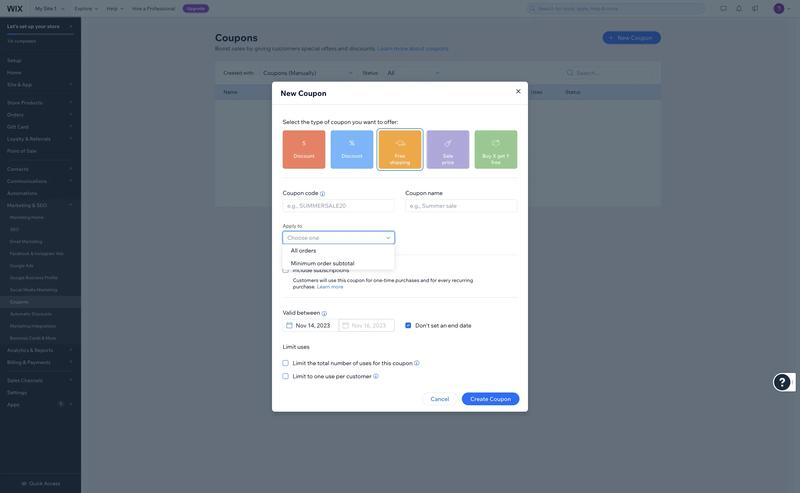 Task type: describe. For each thing, give the bounding box(es) containing it.
subtotal
[[333, 260, 354, 267]]

coupons for coupons boost sales by giving customers special offers and discounts. learn more about coupons
[[215, 31, 258, 44]]

create coupon button
[[462, 393, 520, 406]]

store
[[47, 23, 60, 30]]

0 horizontal spatial seo
[[10, 227, 19, 232]]

business cards & more
[[10, 336, 56, 341]]

1 vertical spatial ads
[[26, 263, 34, 268]]

sale inside sale price
[[443, 153, 453, 159]]

google ads link
[[0, 260, 81, 272]]

new coupon button
[[603, 31, 661, 44]]

e.g., SUMMERSALE20 field
[[285, 200, 392, 212]]

e.g., Summer sale field
[[408, 200, 515, 212]]

learn more
[[317, 284, 343, 290]]

hire a professional
[[132, 5, 175, 12]]

minimum
[[291, 260, 316, 267]]

purchase.
[[293, 284, 316, 290]]

cards
[[29, 336, 41, 341]]

automatic discounts link
[[0, 308, 81, 320]]

the for select
[[301, 118, 310, 125]]

explore
[[75, 5, 92, 12]]

one-
[[373, 277, 384, 284]]

automations
[[7, 190, 37, 197]]

customers
[[293, 277, 318, 284]]

completed
[[15, 38, 36, 44]]

0 vertical spatial to
[[377, 118, 383, 125]]

coupon for this
[[347, 277, 365, 284]]

coupon for of
[[331, 118, 351, 125]]

and inside customers will use this coupon for one-time purchases and for every recurring purchase.
[[420, 277, 429, 284]]

orders
[[299, 247, 316, 254]]

and inside coupons boost sales by giving customers special offers and discounts. learn more about coupons
[[338, 45, 348, 52]]

coupons link
[[0, 296, 81, 308]]

discounts
[[32, 311, 52, 317]]

recurring
[[452, 277, 473, 284]]

Search for tools, apps, help & more... field
[[536, 4, 702, 14]]

access
[[44, 481, 60, 487]]

instagram
[[34, 251, 55, 256]]

Include subscriptions checkbox
[[283, 266, 349, 274]]

customers will use this coupon for one-time purchases and for every recurring purchase.
[[293, 277, 473, 290]]

free shipping
[[390, 153, 410, 166]]

total
[[317, 360, 329, 367]]

for inside checkbox
[[373, 360, 380, 367]]

sale inside sidebar element
[[26, 148, 37, 154]]

set for don't
[[431, 322, 439, 329]]

automatic discounts
[[10, 311, 52, 317]]

more inside coupons boost sales by giving customers special offers and discounts. learn more about coupons
[[394, 45, 408, 52]]

email marketing link
[[0, 236, 81, 248]]

media
[[23, 287, 36, 293]]

learn more about coupons link
[[378, 45, 449, 52]]

quick
[[29, 481, 43, 487]]

business cards & more link
[[0, 332, 81, 345]]

0 horizontal spatial learn
[[317, 284, 330, 290]]

type
[[311, 118, 323, 125]]

1 horizontal spatial you
[[404, 171, 412, 178]]

new coupon for new coupon link
[[426, 184, 460, 191]]

facebook
[[10, 251, 30, 256]]

one
[[314, 373, 324, 380]]

facebook & instagram ads
[[10, 251, 64, 256]]

marketing & seo button
[[0, 199, 81, 212]]

valid
[[283, 309, 296, 316]]

subscriptions
[[314, 267, 349, 274]]

include subscriptions
[[293, 267, 349, 274]]

coupon code
[[283, 189, 318, 196]]

google ads
[[10, 263, 34, 268]]

buy x get y free
[[482, 153, 510, 166]]

to for apply to
[[297, 223, 302, 229]]

boost
[[215, 45, 231, 52]]

coupon name
[[405, 189, 443, 196]]

marketing for integrations
[[10, 324, 30, 329]]

select the type of coupon you want to offer:
[[283, 118, 398, 125]]

list box containing all orders
[[282, 244, 394, 270]]

0 vertical spatial you
[[352, 118, 362, 125]]

my site 1
[[35, 5, 57, 12]]

let's
[[7, 23, 18, 30]]

2 vertical spatial &
[[42, 336, 44, 341]]

1 vertical spatial business
[[10, 336, 28, 341]]

your
[[35, 23, 46, 30]]

marketing up facebook & instagram ads
[[22, 239, 42, 244]]

upgrade
[[187, 6, 205, 11]]

date
[[459, 322, 471, 329]]

use inside customers will use this coupon for one-time purchases and for every recurring purchase.
[[328, 277, 336, 284]]

status
[[565, 89, 580, 95]]

use inside checkbox
[[325, 373, 335, 380]]

& for marketing
[[32, 202, 35, 209]]

0 horizontal spatial home
[[7, 69, 21, 76]]

all
[[291, 247, 298, 254]]

free
[[491, 159, 501, 166]]

buy
[[482, 153, 492, 159]]

help
[[107, 5, 118, 12]]

customers
[[272, 45, 300, 52]]

discount for $
[[294, 153, 314, 159]]

x
[[493, 153, 496, 159]]

hire a professional link
[[128, 0, 179, 17]]

here.
[[474, 171, 486, 178]]

1/6
[[7, 38, 14, 44]]

uses
[[531, 89, 542, 95]]

google business profile link
[[0, 272, 81, 284]]

learn more link
[[317, 284, 343, 290]]

upgrade button
[[183, 4, 209, 13]]

limit to one use per customer
[[293, 373, 372, 380]]

0 vertical spatial business
[[26, 275, 44, 281]]

create coupon
[[470, 396, 511, 403]]

seo inside dropdown button
[[37, 202, 47, 209]]

end
[[448, 322, 458, 329]]

integrations
[[31, 324, 56, 329]]

discount for name
[[315, 89, 336, 95]]

once
[[390, 171, 403, 178]]

point of sale
[[7, 148, 37, 154]]

0 horizontal spatial new
[[281, 88, 297, 98]]

0 vertical spatial uses
[[297, 343, 310, 350]]

social media marketing link
[[0, 284, 81, 296]]

Limit the total number of uses for this coupon checkbox
[[283, 359, 413, 367]]

uses inside checkbox
[[359, 360, 372, 367]]

special
[[301, 45, 320, 52]]

don't
[[415, 322, 430, 329]]

don't set an end date
[[415, 322, 471, 329]]

setup
[[7, 57, 21, 64]]

see
[[461, 171, 469, 178]]

offers
[[321, 45, 337, 52]]



Task type: locate. For each thing, give the bounding box(es) containing it.
limit for limit the total number of uses for this coupon
[[293, 360, 306, 367]]

2 horizontal spatial new
[[618, 34, 630, 41]]

0 vertical spatial a
[[143, 5, 146, 12]]

new coupon inside button
[[618, 34, 652, 41]]

between
[[297, 309, 320, 316]]

you left want
[[352, 118, 362, 125]]

to inside limit to one use per customer checkbox
[[307, 373, 313, 380]]

1 horizontal spatial for
[[373, 360, 380, 367]]

all orders
[[291, 247, 316, 254]]

new coupon
[[618, 34, 652, 41], [281, 88, 326, 98], [426, 184, 460, 191]]

list box
[[282, 244, 394, 270]]

0 vertical spatial coupon
[[331, 118, 351, 125]]

2 vertical spatial new coupon
[[426, 184, 460, 191]]

new inside new coupon link
[[426, 184, 438, 191]]

the
[[301, 118, 310, 125], [307, 360, 316, 367]]

1 horizontal spatial a
[[423, 171, 426, 178]]

time
[[384, 277, 394, 284]]

to left the one
[[307, 373, 313, 380]]

1 vertical spatial and
[[420, 277, 429, 284]]

ads right instagram
[[56, 251, 64, 256]]

shipping
[[390, 159, 410, 166]]

$
[[302, 139, 306, 147]]

uses
[[297, 343, 310, 350], [359, 360, 372, 367]]

learn
[[378, 45, 393, 52], [317, 284, 330, 290]]

1 horizontal spatial and
[[420, 277, 429, 284]]

Choose one field
[[285, 232, 384, 244]]

1 horizontal spatial to
[[307, 373, 313, 380]]

1 vertical spatial coupons
[[10, 299, 28, 305]]

ads up google business profile
[[26, 263, 34, 268]]

a right hire
[[143, 5, 146, 12]]

setup link
[[0, 54, 81, 66]]

google for google business profile
[[10, 275, 25, 281]]

& for facebook
[[31, 251, 33, 256]]

0 horizontal spatial set
[[19, 23, 27, 30]]

2 horizontal spatial for
[[430, 277, 437, 284]]

home
[[7, 69, 21, 76], [31, 215, 44, 220]]

quick access button
[[21, 481, 60, 487]]

coupon inside checkbox
[[393, 360, 413, 367]]

google
[[10, 263, 25, 268], [10, 275, 25, 281]]

valid between
[[283, 309, 320, 316]]

1 horizontal spatial new
[[426, 184, 438, 191]]

1 horizontal spatial ads
[[56, 251, 64, 256]]

1 horizontal spatial learn
[[378, 45, 393, 52]]

discount for %
[[342, 153, 362, 159]]

2 horizontal spatial discount
[[342, 153, 362, 159]]

the left type
[[301, 118, 310, 125]]

new for new coupon button
[[618, 34, 630, 41]]

marketing down marketing & seo
[[10, 215, 30, 220]]

limit left the one
[[293, 373, 306, 380]]

google for google ads
[[10, 263, 25, 268]]

0 vertical spatial learn
[[378, 45, 393, 52]]

0 vertical spatial use
[[328, 277, 336, 284]]

coupons boost sales by giving customers special offers and discounts. learn more about coupons
[[215, 31, 449, 52]]

0 vertical spatial more
[[394, 45, 408, 52]]

created with:
[[223, 70, 254, 76]]

set left an on the right of page
[[431, 322, 439, 329]]

marketing inside dropdown button
[[7, 202, 31, 209]]

1 horizontal spatial this
[[382, 360, 391, 367]]

limit down limit uses
[[293, 360, 306, 367]]

home down "setup"
[[7, 69, 21, 76]]

marketing down profile
[[37, 287, 57, 293]]

coupons inside coupons boost sales by giving customers special offers and discounts. learn more about coupons
[[215, 31, 258, 44]]

0 horizontal spatial you
[[352, 118, 362, 125]]

and right offers
[[338, 45, 348, 52]]

1 vertical spatial limit
[[293, 360, 306, 367]]

hire
[[132, 5, 142, 12]]

1 vertical spatial more
[[331, 284, 343, 290]]

1 vertical spatial learn
[[317, 284, 330, 290]]

the left total
[[307, 360, 316, 367]]

automations link
[[0, 187, 81, 199]]

1 horizontal spatial new coupon
[[426, 184, 460, 191]]

1 vertical spatial of
[[20, 148, 25, 154]]

marketing for home
[[10, 215, 30, 220]]

0 vertical spatial google
[[10, 263, 25, 268]]

discount up type
[[315, 89, 336, 95]]

2 vertical spatial limit
[[293, 373, 306, 380]]

giving
[[254, 45, 271, 52]]

facebook & instagram ads link
[[0, 248, 81, 260]]

the for limit
[[307, 360, 316, 367]]

1 vertical spatial home
[[31, 215, 44, 220]]

1
[[54, 5, 57, 12]]

1 vertical spatial seo
[[10, 227, 19, 232]]

0 vertical spatial coupons
[[215, 31, 258, 44]]

limit for limit uses
[[283, 343, 296, 350]]

you
[[352, 118, 362, 125], [404, 171, 412, 178]]

set left up
[[19, 23, 27, 30]]

of right type
[[324, 118, 330, 125]]

1 vertical spatial the
[[307, 360, 316, 367]]

google up social
[[10, 275, 25, 281]]

1 horizontal spatial discount
[[315, 89, 336, 95]]

order
[[317, 260, 332, 267]]

point of sale link
[[0, 145, 81, 157]]

add
[[413, 171, 422, 178]]

0 horizontal spatial uses
[[297, 343, 310, 350]]

for left one-
[[366, 277, 372, 284]]

new inside new coupon button
[[618, 34, 630, 41]]

Search... field
[[574, 67, 650, 79]]

& up marketing home
[[32, 202, 35, 209]]

name
[[428, 189, 443, 196]]

0 horizontal spatial a
[[143, 5, 146, 12]]

1 horizontal spatial sale
[[443, 153, 453, 159]]

1 horizontal spatial uses
[[359, 360, 372, 367]]

marketing down automations
[[7, 202, 31, 209]]

and
[[338, 45, 348, 52], [420, 277, 429, 284]]

coupons for coupons
[[10, 299, 28, 305]]

discounts.
[[349, 45, 376, 52]]

0 vertical spatial &
[[32, 202, 35, 209]]

1 vertical spatial google
[[10, 275, 25, 281]]

home down marketing & seo dropdown button
[[31, 215, 44, 220]]

sales
[[232, 45, 245, 52]]

coupon
[[331, 118, 351, 125], [347, 277, 365, 284], [393, 360, 413, 367]]

quick access
[[29, 481, 60, 487]]

1 vertical spatial new
[[281, 88, 297, 98]]

1 vertical spatial use
[[325, 373, 335, 380]]

uses up customer
[[359, 360, 372, 367]]

0 horizontal spatial new coupon
[[281, 88, 326, 98]]

set for let's
[[19, 23, 27, 30]]

limit the total number of uses for this coupon
[[293, 360, 413, 367]]

learn right discounts.
[[378, 45, 393, 52]]

discount down $
[[294, 153, 314, 159]]

by
[[247, 45, 253, 52]]

0 vertical spatial limit
[[283, 343, 296, 350]]

0 horizontal spatial more
[[331, 284, 343, 290]]

learn down include subscriptions
[[317, 284, 330, 290]]

new down search for tools, apps, help & more... field on the right
[[618, 34, 630, 41]]

Limit to one use per customer checkbox
[[283, 372, 372, 381]]

2 vertical spatial coupon
[[393, 360, 413, 367]]

0 vertical spatial new
[[618, 34, 630, 41]]

business up social media marketing
[[26, 275, 44, 281]]

sale right point
[[26, 148, 37, 154]]

0 vertical spatial of
[[324, 118, 330, 125]]

0 horizontal spatial to
[[297, 223, 302, 229]]

new coupon for new coupon button
[[618, 34, 652, 41]]

settings
[[7, 390, 27, 396]]

to for limit to one use per customer
[[307, 373, 313, 380]]

marketing for &
[[7, 202, 31, 209]]

my
[[35, 5, 42, 12]]

you left add
[[404, 171, 412, 178]]

1 vertical spatial uses
[[359, 360, 372, 367]]

use right will
[[328, 277, 336, 284]]

1 vertical spatial you
[[404, 171, 412, 178]]

seo up email
[[10, 227, 19, 232]]

0 vertical spatial seo
[[37, 202, 47, 209]]

& inside dropdown button
[[32, 202, 35, 209]]

set inside sidebar element
[[19, 23, 27, 30]]

to right want
[[377, 118, 383, 125]]

0 vertical spatial set
[[19, 23, 27, 30]]

for left 'every'
[[430, 277, 437, 284]]

learn inside coupons boost sales by giving customers special offers and discounts. learn more about coupons
[[378, 45, 393, 52]]

to right apply
[[297, 223, 302, 229]]

new up "select"
[[281, 88, 297, 98]]

settings link
[[0, 387, 81, 399]]

of inside point of sale link
[[20, 148, 25, 154]]

new coupon down once you add a coupon, you'll see it here.
[[426, 184, 460, 191]]

of inside limit the total number of uses for this coupon checkbox
[[353, 360, 358, 367]]

limit
[[283, 343, 296, 350], [293, 360, 306, 367], [293, 373, 306, 380]]

more right will
[[331, 284, 343, 290]]

it
[[470, 171, 473, 178]]

limit for limit to one use per customer
[[293, 373, 306, 380]]

use
[[328, 277, 336, 284], [325, 373, 335, 380]]

discount down the %
[[342, 153, 362, 159]]

0 horizontal spatial ads
[[26, 263, 34, 268]]

automatic
[[10, 311, 31, 317]]

minimum order subtotal
[[291, 260, 354, 267]]

2 vertical spatial to
[[307, 373, 313, 380]]

sale up you'll
[[443, 153, 453, 159]]

& left more
[[42, 336, 44, 341]]

a right add
[[423, 171, 426, 178]]

professional
[[147, 5, 175, 12]]

create
[[470, 396, 488, 403]]

0 vertical spatial home
[[7, 69, 21, 76]]

uses down valid between
[[297, 343, 310, 350]]

1 horizontal spatial more
[[394, 45, 408, 52]]

google business profile
[[10, 275, 58, 281]]

0 horizontal spatial sale
[[26, 148, 37, 154]]

2 horizontal spatial to
[[377, 118, 383, 125]]

marketing down automatic
[[10, 324, 30, 329]]

new coupon down search for tools, apps, help & more... field on the right
[[618, 34, 652, 41]]

1 horizontal spatial home
[[31, 215, 44, 220]]

set inside option
[[431, 322, 439, 329]]

email marketing
[[10, 239, 42, 244]]

1 vertical spatial coupon
[[347, 277, 365, 284]]

more
[[45, 336, 56, 341]]

more left about
[[394, 45, 408, 52]]

get
[[497, 153, 505, 159]]

an
[[440, 322, 447, 329]]

marketing & seo
[[7, 202, 47, 209]]

sale price
[[442, 153, 454, 166]]

2 google from the top
[[10, 275, 25, 281]]

new down coupon,
[[426, 184, 438, 191]]

0 vertical spatial this
[[338, 277, 346, 284]]

sidebar element
[[0, 17, 81, 494]]

0 horizontal spatial of
[[20, 148, 25, 154]]

every
[[438, 277, 451, 284]]

0 vertical spatial new coupon
[[618, 34, 652, 41]]

coupons up sales
[[215, 31, 258, 44]]

1 vertical spatial to
[[297, 223, 302, 229]]

seo down the automations link
[[37, 202, 47, 209]]

1 horizontal spatial of
[[324, 118, 330, 125]]

status:
[[362, 70, 379, 76]]

Don't set an end date checkbox
[[405, 321, 471, 330]]

0 vertical spatial ads
[[56, 251, 64, 256]]

1 horizontal spatial seo
[[37, 202, 47, 209]]

profile
[[45, 275, 58, 281]]

& right 'facebook'
[[31, 251, 33, 256]]

this inside checkbox
[[382, 360, 391, 367]]

a
[[143, 5, 146, 12], [423, 171, 426, 178]]

of
[[324, 118, 330, 125], [20, 148, 25, 154], [353, 360, 358, 367]]

coupons up automatic
[[10, 299, 28, 305]]

1/6 completed
[[7, 38, 36, 44]]

number
[[331, 360, 351, 367]]

new for new coupon link
[[426, 184, 438, 191]]

free
[[395, 153, 405, 159]]

created
[[223, 70, 242, 76]]

1 vertical spatial &
[[31, 251, 33, 256]]

of up customer
[[353, 360, 358, 367]]

2 horizontal spatial new coupon
[[618, 34, 652, 41]]

1 horizontal spatial coupons
[[215, 31, 258, 44]]

0 horizontal spatial discount
[[294, 153, 314, 159]]

and right purchases
[[420, 277, 429, 284]]

the inside checkbox
[[307, 360, 316, 367]]

2 horizontal spatial of
[[353, 360, 358, 367]]

new coupon up "select"
[[281, 88, 326, 98]]

0 horizontal spatial for
[[366, 277, 372, 284]]

coupons inside sidebar element
[[10, 299, 28, 305]]

set
[[19, 23, 27, 30], [431, 322, 439, 329]]

customer
[[346, 373, 372, 380]]

home link
[[0, 66, 81, 79]]

1 google from the top
[[10, 263, 25, 268]]

google down 'facebook'
[[10, 263, 25, 268]]

1 vertical spatial this
[[382, 360, 391, 367]]

1 vertical spatial set
[[431, 322, 439, 329]]

2 vertical spatial of
[[353, 360, 358, 367]]

offer:
[[384, 118, 398, 125]]

0 horizontal spatial and
[[338, 45, 348, 52]]

this inside customers will use this coupon for one-time purchases and for every recurring purchase.
[[338, 277, 346, 284]]

limit uses
[[283, 343, 310, 350]]

business left cards
[[10, 336, 28, 341]]

business
[[26, 275, 44, 281], [10, 336, 28, 341]]

point
[[7, 148, 19, 154]]

coupons
[[215, 31, 258, 44], [10, 299, 28, 305]]

0 horizontal spatial coupons
[[10, 299, 28, 305]]

None field
[[261, 67, 347, 79], [385, 67, 434, 79], [294, 319, 336, 332], [350, 319, 392, 332], [261, 67, 347, 79], [385, 67, 434, 79], [294, 319, 336, 332], [350, 319, 392, 332]]

coupon
[[631, 34, 652, 41], [298, 88, 326, 98], [439, 184, 460, 191], [283, 189, 304, 196], [405, 189, 427, 196], [490, 396, 511, 403]]

1 vertical spatial a
[[423, 171, 426, 178]]

this
[[338, 277, 346, 284], [382, 360, 391, 367]]

0 vertical spatial the
[[301, 118, 310, 125]]

limit down valid
[[283, 343, 296, 350]]

0 horizontal spatial this
[[338, 277, 346, 284]]

coupon inside customers will use this coupon for one-time purchases and for every recurring purchase.
[[347, 277, 365, 284]]

0 vertical spatial and
[[338, 45, 348, 52]]

for right the number
[[373, 360, 380, 367]]

use left per
[[325, 373, 335, 380]]

of right point
[[20, 148, 25, 154]]

1 horizontal spatial set
[[431, 322, 439, 329]]

2 vertical spatial new
[[426, 184, 438, 191]]

1 vertical spatial new coupon
[[281, 88, 326, 98]]



Task type: vqa. For each thing, say whether or not it's contained in the screenshot.
Google Business Profile's Google
yes



